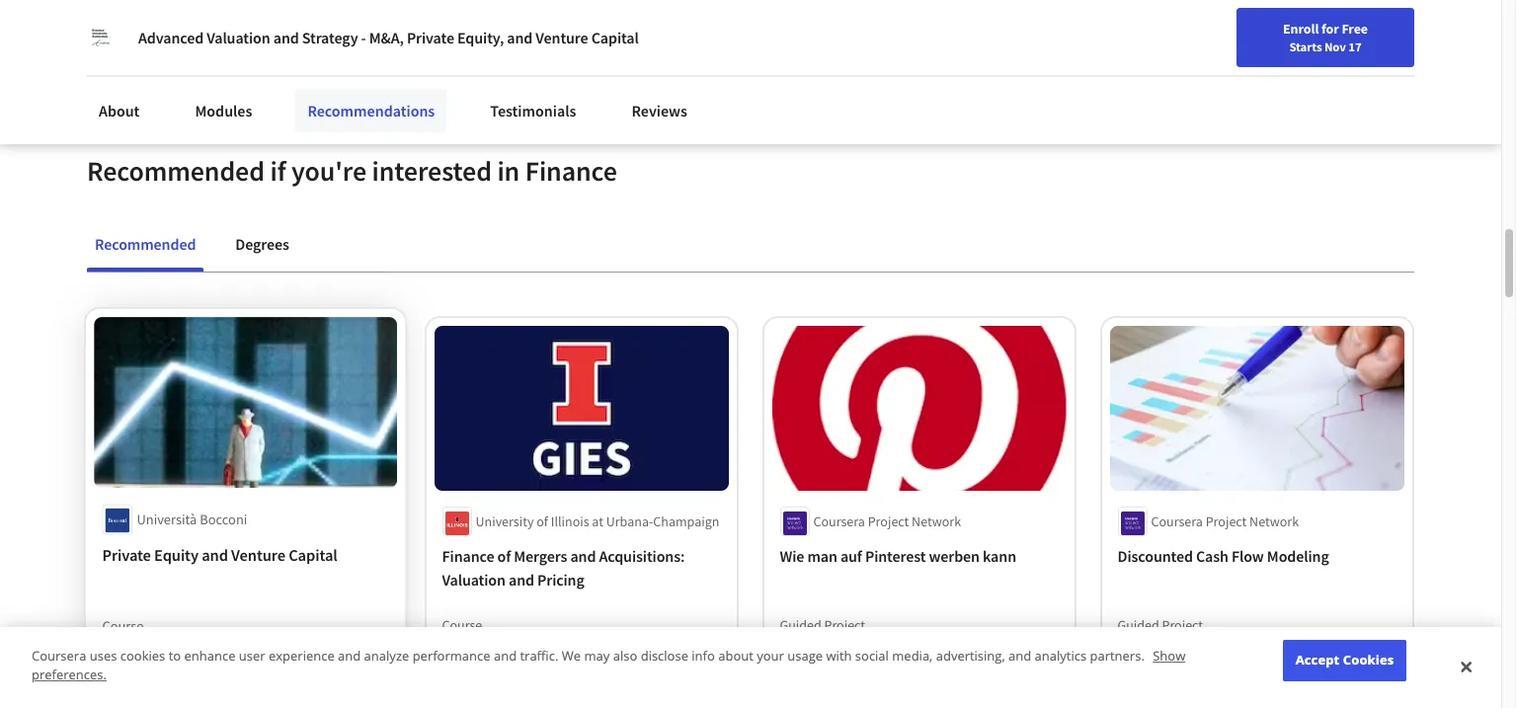 Task type: describe. For each thing, give the bounding box(es) containing it.
find
[[1218, 23, 1244, 41]]

kann
[[983, 547, 1017, 566]]

you're
[[291, 153, 366, 188]]

17
[[1349, 39, 1362, 54]]

coursera image
[[24, 16, 149, 48]]

bocconi
[[200, 510, 247, 528]]

recommended if you're interested in finance
[[87, 153, 617, 188]]

of for finance
[[498, 547, 511, 566]]

starts
[[1290, 39, 1322, 54]]

private equity and venture capital link
[[102, 542, 389, 567]]

course for private equity and venture capital
[[102, 617, 144, 635]]

discounted cash flow modeling
[[1118, 547, 1330, 566]]

show preferences. link
[[32, 647, 1186, 684]]

finance inside the finance of mergers and acquisitions: valuation and pricing
[[443, 547, 495, 566]]

coursera for man
[[814, 513, 866, 531]]

reviews link
[[620, 89, 699, 132]]

accept cookies button
[[1283, 640, 1407, 681]]

log in
[[1362, 23, 1397, 41]]

guided project for wie
[[780, 617, 866, 635]]

modeling
[[1268, 547, 1330, 566]]

cookies
[[120, 647, 165, 665]]

about
[[99, 101, 140, 121]]

testimonials link
[[478, 89, 588, 132]]

social
[[855, 647, 889, 665]]

acquisitions:
[[600, 547, 685, 566]]

1 horizontal spatial capital
[[591, 28, 639, 47]]

for for join
[[1443, 25, 1461, 43]]

show for show 6 more
[[103, 674, 136, 692]]

enroll for free starts nov 17
[[1283, 20, 1368, 54]]

-
[[361, 28, 366, 47]]

m&a,
[[369, 28, 404, 47]]

coursera uses cookies to enhance user experience and analyze performance and traffic. we may also disclose info about your usage with social media, advertising, and analytics partners.
[[32, 647, 1148, 665]]

reviews
[[632, 101, 688, 121]]

werben
[[930, 547, 980, 566]]

and left strategy
[[273, 28, 299, 47]]

pinterest
[[866, 547, 927, 566]]

wie
[[780, 547, 805, 566]]

recommended button
[[87, 220, 204, 267]]

accept
[[1296, 651, 1340, 669]]

traffic.
[[520, 647, 559, 665]]

university of illinois at urbana-champaign
[[476, 513, 720, 531]]

partners.
[[1090, 647, 1145, 665]]

capital inside collection element
[[289, 544, 338, 565]]

urbana-
[[607, 513, 654, 531]]

erasmus university rotterdam link
[[1092, 5, 1295, 28]]

private equity and venture capital
[[102, 544, 338, 565]]

also
[[613, 647, 637, 665]]

modules link
[[183, 89, 264, 132]]

in
[[497, 153, 520, 188]]

finance of mergers and acquisitions: valuation and pricing
[[443, 547, 685, 590]]

in
[[1386, 23, 1397, 41]]

wie man auf pinterest werben kann link
[[780, 545, 1059, 568]]

preferences.
[[32, 666, 107, 684]]

we
[[562, 647, 581, 665]]

uses
[[90, 647, 117, 665]]

pricing
[[538, 570, 585, 590]]

accept cookies
[[1296, 651, 1394, 669]]

if
[[270, 153, 286, 188]]

man
[[808, 547, 838, 566]]

about
[[718, 647, 754, 665]]

6
[[139, 674, 146, 692]]

join
[[1414, 25, 1440, 43]]

coursera project network for auf
[[814, 513, 962, 531]]

and left analyze
[[338, 647, 361, 665]]

advertising,
[[936, 647, 1005, 665]]

project up with
[[825, 617, 866, 635]]

0 vertical spatial your
[[1246, 23, 1273, 41]]

wie man auf pinterest werben kann
[[780, 547, 1017, 566]]

flow
[[1232, 547, 1265, 566]]

finance of mergers and acquisitions: valuation and pricing link
[[443, 545, 721, 592]]

0 vertical spatial valuation
[[207, 28, 270, 47]]

0 vertical spatial finance
[[525, 153, 617, 188]]

discounted
[[1118, 547, 1194, 566]]

show for show preferences.
[[1153, 647, 1186, 665]]

interested
[[372, 153, 492, 188]]

join for free
[[1414, 25, 1490, 43]]

discounted cash flow modeling link
[[1118, 545, 1397, 568]]

and right equity,
[[507, 28, 533, 47]]

log
[[1362, 23, 1383, 41]]

cash
[[1197, 547, 1229, 566]]

auf
[[841, 547, 863, 566]]

free for enroll for free starts nov 17
[[1342, 20, 1368, 38]]

and inside private equity and venture capital link
[[202, 544, 228, 565]]

log in link
[[1352, 20, 1407, 43]]

university inside "link"
[[1152, 7, 1221, 26]]

venture inside collection element
[[231, 544, 285, 565]]

university inside collection element
[[476, 513, 534, 531]]

recommendation tabs tab list
[[87, 220, 1415, 271]]

find your new career link
[[1208, 20, 1352, 44]]

degrees button
[[228, 220, 297, 267]]

and down mergers
[[509, 570, 535, 590]]

network for pinterest
[[912, 513, 962, 531]]

usage
[[788, 647, 823, 665]]

free for join for free
[[1464, 25, 1490, 43]]

guided for wie
[[780, 617, 822, 635]]



Task type: locate. For each thing, give the bounding box(es) containing it.
rotterdam
[[1224, 7, 1295, 26]]

2 horizontal spatial coursera
[[1152, 513, 1204, 531]]

analytics
[[1035, 647, 1087, 665]]

guided project up with
[[780, 617, 866, 635]]

more
[[149, 674, 180, 692]]

1 horizontal spatial private
[[407, 28, 454, 47]]

2 network from the left
[[1250, 513, 1300, 531]]

università
[[137, 510, 197, 528]]

collection element
[[75, 272, 1426, 708]]

1 vertical spatial your
[[757, 647, 784, 665]]

2 guided project from the left
[[1118, 617, 1204, 635]]

private inside collection element
[[102, 544, 151, 565]]

your
[[1246, 23, 1273, 41], [757, 647, 784, 665]]

show inside show preferences.
[[1153, 647, 1186, 665]]

and up pricing
[[571, 547, 597, 566]]

0 horizontal spatial of
[[498, 547, 511, 566]]

your right about on the bottom of page
[[757, 647, 784, 665]]

0 horizontal spatial guided
[[780, 617, 822, 635]]

show inside 'button'
[[103, 674, 136, 692]]

università bocconi
[[137, 510, 247, 528]]

equity
[[154, 544, 199, 565]]

0 horizontal spatial guided project
[[780, 617, 866, 635]]

1 network from the left
[[912, 513, 962, 531]]

performance
[[413, 647, 491, 665]]

recommended inside button
[[95, 234, 196, 254]]

strategy
[[302, 28, 358, 47]]

network up wie man auf pinterest werben kann link
[[912, 513, 962, 531]]

0 vertical spatial university
[[1152, 7, 1221, 26]]

info
[[692, 647, 715, 665]]

with
[[826, 647, 852, 665]]

1 horizontal spatial free
[[1464, 25, 1490, 43]]

None search field
[[282, 12, 716, 52]]

to
[[169, 647, 181, 665]]

for for enroll
[[1322, 20, 1339, 38]]

1 vertical spatial university
[[476, 513, 534, 531]]

enhance
[[184, 647, 236, 665]]

free inside enroll for free starts nov 17
[[1342, 20, 1368, 38]]

modules
[[195, 101, 252, 121]]

university up mergers
[[476, 513, 534, 531]]

1 horizontal spatial show
[[1153, 647, 1186, 665]]

valuation right 'advanced'
[[207, 28, 270, 47]]

1 horizontal spatial of
[[537, 513, 549, 531]]

advanced valuation and strategy - m&a, private equity, and venture capital
[[138, 28, 639, 47]]

show left 6 on the left bottom
[[103, 674, 136, 692]]

new
[[1275, 23, 1301, 41]]

0 horizontal spatial venture
[[231, 544, 285, 565]]

analyze
[[364, 647, 409, 665]]

career
[[1304, 23, 1342, 41]]

join for free link
[[1409, 15, 1496, 53]]

guided project up the partners.
[[1118, 617, 1204, 635]]

recommendations link
[[296, 89, 447, 132]]

project
[[869, 513, 910, 531], [1206, 513, 1247, 531], [825, 617, 866, 635], [1163, 617, 1204, 635]]

1 coursera project network from the left
[[814, 513, 962, 531]]

private left equity
[[102, 544, 151, 565]]

university
[[1152, 7, 1221, 26], [476, 513, 534, 531]]

degrees
[[235, 234, 289, 254]]

free right join
[[1464, 25, 1490, 43]]

project up pinterest
[[869, 513, 910, 531]]

coursera up discounted
[[1152, 513, 1204, 531]]

venture up testimonials link
[[536, 28, 588, 47]]

2 coursera project network from the left
[[1152, 513, 1300, 531]]

0 horizontal spatial valuation
[[207, 28, 270, 47]]

0 horizontal spatial coursera
[[32, 647, 86, 665]]

mergers
[[514, 547, 568, 566]]

project down discounted
[[1163, 617, 1204, 635]]

may
[[584, 647, 610, 665]]

1 horizontal spatial guided
[[1118, 617, 1160, 635]]

network up discounted cash flow modeling link
[[1250, 513, 1300, 531]]

0 horizontal spatial network
[[912, 513, 962, 531]]

guided project for discounted
[[1118, 617, 1204, 635]]

0 horizontal spatial course
[[102, 617, 144, 635]]

0 horizontal spatial for
[[1322, 20, 1339, 38]]

1 horizontal spatial guided project
[[1118, 617, 1204, 635]]

champaign
[[654, 513, 720, 531]]

coursera for cash
[[1152, 513, 1204, 531]]

0 vertical spatial capital
[[591, 28, 639, 47]]

coursera project network
[[814, 513, 962, 531], [1152, 513, 1300, 531]]

erasmus university rotterdam image
[[87, 24, 115, 51]]

coursera project network for flow
[[1152, 513, 1300, 531]]

of for university
[[537, 513, 549, 531]]

1 vertical spatial venture
[[231, 544, 285, 565]]

1 horizontal spatial network
[[1250, 513, 1300, 531]]

guided up "usage"
[[780, 617, 822, 635]]

nov
[[1325, 39, 1346, 54]]

and left analytics
[[1009, 647, 1032, 665]]

1 course from the left
[[102, 617, 144, 635]]

0 horizontal spatial capital
[[289, 544, 338, 565]]

1 horizontal spatial coursera project network
[[1152, 513, 1300, 531]]

for inside enroll for free starts nov 17
[[1322, 20, 1339, 38]]

1 vertical spatial show
[[103, 674, 136, 692]]

1 horizontal spatial valuation
[[443, 570, 506, 590]]

2 course from the left
[[443, 617, 483, 635]]

show preferences.
[[32, 647, 1186, 684]]

and left traffic.
[[494, 647, 517, 665]]

valuation up performance
[[443, 570, 506, 590]]

recommended for recommended
[[95, 234, 196, 254]]

free
[[1342, 20, 1368, 38], [1464, 25, 1490, 43]]

1 horizontal spatial finance
[[525, 153, 617, 188]]

venture
[[536, 28, 588, 47], [231, 544, 285, 565]]

2 guided from the left
[[1118, 617, 1160, 635]]

coursera project network up discounted cash flow modeling
[[1152, 513, 1300, 531]]

0 vertical spatial recommended
[[87, 153, 265, 188]]

about link
[[87, 89, 152, 132]]

0 vertical spatial show
[[1153, 647, 1186, 665]]

0 horizontal spatial finance
[[443, 547, 495, 566]]

experience
[[269, 647, 335, 665]]

show 6 more button
[[87, 665, 196, 701]]

guided
[[780, 617, 822, 635], [1118, 617, 1160, 635]]

finance right in
[[525, 153, 617, 188]]

equity,
[[457, 28, 504, 47]]

0 horizontal spatial show
[[103, 674, 136, 692]]

1 horizontal spatial venture
[[536, 28, 588, 47]]

network for modeling
[[1250, 513, 1300, 531]]

recommendations
[[308, 101, 435, 121]]

1 vertical spatial of
[[498, 547, 511, 566]]

valuation
[[207, 28, 270, 47], [443, 570, 506, 590]]

your right find
[[1246, 23, 1273, 41]]

and
[[273, 28, 299, 47], [507, 28, 533, 47], [202, 544, 228, 565], [571, 547, 597, 566], [509, 570, 535, 590], [338, 647, 361, 665], [494, 647, 517, 665], [1009, 647, 1032, 665]]

media,
[[892, 647, 933, 665]]

erasmus
[[1092, 7, 1149, 26]]

for up nov
[[1322, 20, 1339, 38]]

of inside the finance of mergers and acquisitions: valuation and pricing
[[498, 547, 511, 566]]

1 vertical spatial finance
[[443, 547, 495, 566]]

cookies
[[1343, 651, 1394, 669]]

free inside join for free link
[[1464, 25, 1490, 43]]

recommended for recommended if you're interested in finance
[[87, 153, 265, 188]]

1 vertical spatial recommended
[[95, 234, 196, 254]]

finance left mergers
[[443, 547, 495, 566]]

at
[[593, 513, 604, 531]]

0 vertical spatial venture
[[536, 28, 588, 47]]

disclose
[[641, 647, 688, 665]]

0 horizontal spatial university
[[476, 513, 534, 531]]

1 horizontal spatial your
[[1246, 23, 1273, 41]]

show
[[1153, 647, 1186, 665], [103, 674, 136, 692]]

0 horizontal spatial free
[[1342, 20, 1368, 38]]

project up discounted cash flow modeling
[[1206, 513, 1247, 531]]

1 guided from the left
[[780, 617, 822, 635]]

for right join
[[1443, 25, 1461, 43]]

show right the partners.
[[1153, 647, 1186, 665]]

of
[[537, 513, 549, 531], [498, 547, 511, 566]]

coursera up preferences.
[[32, 647, 86, 665]]

guided up the partners.
[[1118, 617, 1160, 635]]

show 6 more
[[103, 674, 180, 692]]

0 vertical spatial of
[[537, 513, 549, 531]]

advanced
[[138, 28, 204, 47]]

1 horizontal spatial university
[[1152, 7, 1221, 26]]

and down bocconi at the bottom left of the page
[[202, 544, 228, 565]]

free up 17
[[1342, 20, 1368, 38]]

university right erasmus
[[1152, 7, 1221, 26]]

of left mergers
[[498, 547, 511, 566]]

erasmus university rotterdam
[[1092, 7, 1295, 26]]

of left "illinois"
[[537, 513, 549, 531]]

1 horizontal spatial coursera
[[814, 513, 866, 531]]

course up uses
[[102, 617, 144, 635]]

valuation inside the finance of mergers and acquisitions: valuation and pricing
[[443, 570, 506, 590]]

guided project
[[780, 617, 866, 635], [1118, 617, 1204, 635]]

1 vertical spatial capital
[[289, 544, 338, 565]]

venture down bocconi at the bottom left of the page
[[231, 544, 285, 565]]

0 horizontal spatial your
[[757, 647, 784, 665]]

1 guided project from the left
[[780, 617, 866, 635]]

guided for discounted
[[1118, 617, 1160, 635]]

capital
[[591, 28, 639, 47], [289, 544, 338, 565]]

1 horizontal spatial course
[[443, 617, 483, 635]]

1 vertical spatial private
[[102, 544, 151, 565]]

coursera project network up pinterest
[[814, 513, 962, 531]]

course up performance
[[443, 617, 483, 635]]

coursera up auf
[[814, 513, 866, 531]]

0 horizontal spatial coursera project network
[[814, 513, 962, 531]]

0 vertical spatial private
[[407, 28, 454, 47]]

1 horizontal spatial for
[[1443, 25, 1461, 43]]

0 horizontal spatial private
[[102, 544, 151, 565]]

1 vertical spatial valuation
[[443, 570, 506, 590]]

finance
[[525, 153, 617, 188], [443, 547, 495, 566]]

course for finance of mergers and acquisitions: valuation and pricing
[[443, 617, 483, 635]]

private right m&a, at the left of page
[[407, 28, 454, 47]]

for
[[1322, 20, 1339, 38], [1443, 25, 1461, 43]]

private
[[407, 28, 454, 47], [102, 544, 151, 565]]

find your new career
[[1218, 23, 1342, 41]]



Task type: vqa. For each thing, say whether or not it's contained in the screenshot.
Coursera Plus IMAGE
no



